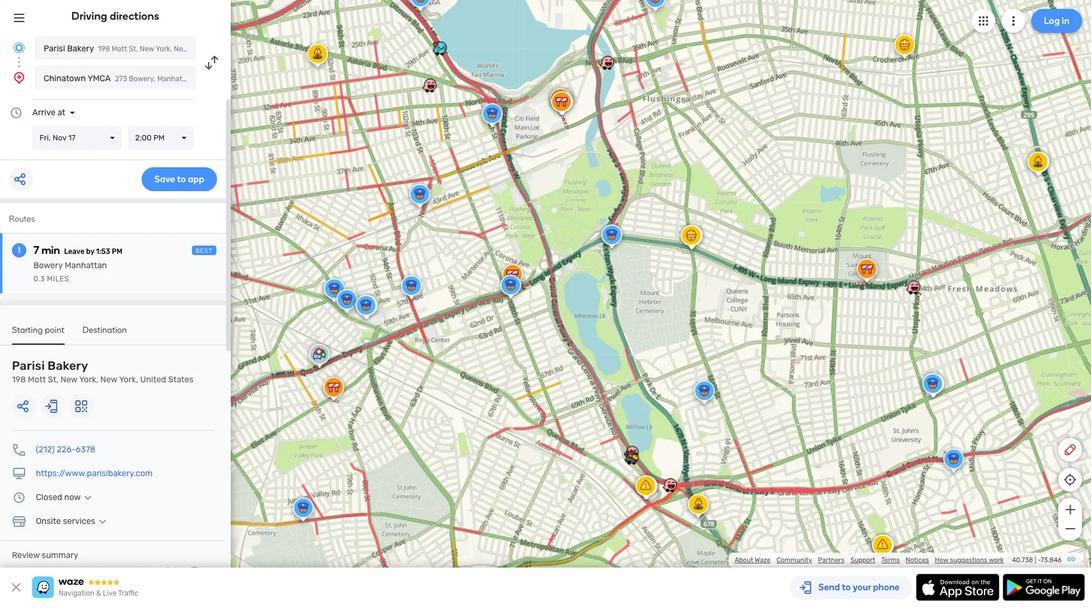 Task type: locate. For each thing, give the bounding box(es) containing it.
link image
[[1067, 555, 1076, 564]]

current location image
[[12, 41, 26, 55]]

1 horizontal spatial mott
[[112, 45, 127, 53]]

states
[[232, 45, 254, 53], [221, 75, 243, 83], [168, 375, 193, 385]]

0 horizontal spatial st,
[[48, 375, 58, 385]]

support
[[851, 557, 875, 564]]

1:53
[[96, 248, 110, 256]]

partners link
[[818, 557, 845, 564]]

community
[[777, 557, 812, 564]]

traffic
[[118, 590, 138, 598]]

destination
[[83, 325, 127, 335]]

closed now button
[[36, 493, 95, 503]]

parisi bakery 198 mott st, new york, new york, united states up chinatown ymca 273 bowery, manhattan, united states
[[44, 44, 254, 54]]

bakery down driving
[[67, 44, 94, 54]]

parisi bakery 198 mott st, new york, new york, united states
[[44, 44, 254, 54], [12, 359, 193, 385]]

x image
[[9, 581, 23, 595]]

parisi up chinatown
[[44, 44, 65, 54]]

chinatown ymca 273 bowery, manhattan, united states
[[44, 74, 243, 84]]

parisi down starting point button
[[12, 359, 45, 373]]

bowery,
[[129, 75, 155, 83]]

198 down starting point button
[[12, 375, 26, 385]]

mott down starting point button
[[28, 375, 46, 385]]

driving
[[71, 10, 107, 23]]

about waze link
[[735, 557, 771, 564]]

1 vertical spatial st,
[[48, 375, 58, 385]]

226-
[[57, 445, 76, 455]]

york,
[[156, 45, 172, 53], [190, 45, 206, 53], [79, 375, 98, 385], [119, 375, 138, 385]]

1 vertical spatial united
[[197, 75, 219, 83]]

onsite services
[[36, 517, 95, 527]]

routes
[[9, 214, 35, 224]]

198
[[98, 45, 110, 53], [12, 375, 26, 385]]

united
[[208, 45, 230, 53], [197, 75, 219, 83], [140, 375, 166, 385]]

https://www.parisibakery.com
[[36, 469, 153, 479]]

parisi bakery 198 mott st, new york, new york, united states down destination button
[[12, 359, 193, 385]]

bakery inside 'parisi bakery 198 mott st, new york, new york, united states'
[[48, 359, 88, 373]]

bowery manhattan 0.3 miles
[[33, 261, 107, 283]]

fri,
[[39, 133, 51, 142]]

min
[[41, 244, 60, 257]]

at
[[57, 108, 65, 118]]

1 vertical spatial bakery
[[48, 359, 88, 373]]

united inside chinatown ymca 273 bowery, manhattan, united states
[[197, 75, 219, 83]]

starting point button
[[12, 325, 65, 345]]

by
[[86, 248, 94, 256]]

review
[[12, 551, 40, 561]]

0 vertical spatial bakery
[[67, 44, 94, 54]]

pm inside 7 min leave by 1:53 pm
[[112, 248, 122, 256]]

states inside chinatown ymca 273 bowery, manhattan, united states
[[221, 75, 243, 83]]

0 horizontal spatial mott
[[28, 375, 46, 385]]

273
[[115, 75, 127, 83]]

40.738
[[1012, 557, 1033, 564]]

st, up bowery,
[[129, 45, 138, 53]]

manhattan
[[65, 261, 107, 271]]

7 min leave by 1:53 pm
[[33, 244, 122, 257]]

chevron down image
[[95, 517, 110, 527]]

0 horizontal spatial pm
[[112, 248, 122, 256]]

closed now
[[36, 493, 81, 503]]

new
[[140, 45, 154, 53], [174, 45, 188, 53], [60, 375, 77, 385], [100, 375, 117, 385]]

pm right the 1:53
[[112, 248, 122, 256]]

driving directions
[[71, 10, 159, 23]]

1 vertical spatial states
[[221, 75, 243, 83]]

1 horizontal spatial pm
[[153, 133, 165, 142]]

pm
[[153, 133, 165, 142], [112, 248, 122, 256]]

st, down starting point button
[[48, 375, 58, 385]]

ymca
[[88, 74, 111, 84]]

1 vertical spatial 198
[[12, 375, 26, 385]]

zoom out image
[[1063, 522, 1078, 536]]

198 up ymca
[[98, 45, 110, 53]]

leave
[[64, 248, 85, 256]]

zoom in image
[[1063, 503, 1078, 517]]

location image
[[12, 71, 26, 85]]

bakery down point
[[48, 359, 88, 373]]

0 vertical spatial pm
[[153, 133, 165, 142]]

clock image
[[12, 491, 26, 505]]

parisi
[[44, 44, 65, 54], [12, 359, 45, 373]]

0 vertical spatial united
[[208, 45, 230, 53]]

nov
[[53, 133, 66, 142]]

notices link
[[906, 557, 929, 564]]

5
[[12, 566, 17, 576]]

now
[[64, 493, 81, 503]]

1 vertical spatial parisi bakery 198 mott st, new york, new york, united states
[[12, 359, 193, 385]]

onsite services button
[[36, 517, 110, 527]]

pencil image
[[1063, 443, 1078, 457]]

0 vertical spatial parisi
[[44, 44, 65, 54]]

1 vertical spatial pm
[[112, 248, 122, 256]]

closed
[[36, 493, 62, 503]]

navigation
[[59, 590, 94, 598]]

1 horizontal spatial st,
[[129, 45, 138, 53]]

0 vertical spatial mott
[[112, 45, 127, 53]]

73.846
[[1041, 557, 1062, 564]]

1 horizontal spatial 198
[[98, 45, 110, 53]]

7
[[33, 244, 39, 257]]

arrive at
[[32, 108, 65, 118]]

|
[[1035, 557, 1036, 564]]

&
[[96, 590, 101, 598]]

1 vertical spatial mott
[[28, 375, 46, 385]]

fri, nov 17
[[39, 133, 76, 142]]

0 vertical spatial states
[[232, 45, 254, 53]]

0 vertical spatial parisi bakery 198 mott st, new york, new york, united states
[[44, 44, 254, 54]]

https://www.parisibakery.com link
[[36, 469, 153, 479]]

starting point
[[12, 325, 65, 335]]

2:00
[[135, 133, 152, 142]]

bakery
[[67, 44, 94, 54], [48, 359, 88, 373]]

17
[[68, 133, 76, 142]]

st,
[[129, 45, 138, 53], [48, 375, 58, 385]]

pm right the 2:00
[[153, 133, 165, 142]]

computer image
[[12, 467, 26, 481]]

terms
[[881, 557, 900, 564]]

2:00 pm list box
[[128, 126, 194, 150]]

mott
[[112, 45, 127, 53], [28, 375, 46, 385]]

2 vertical spatial states
[[168, 375, 193, 385]]

mott up 273
[[112, 45, 127, 53]]

new down point
[[60, 375, 77, 385]]

arrive
[[32, 108, 55, 118]]



Task type: describe. For each thing, give the bounding box(es) containing it.
suggestions
[[950, 557, 988, 564]]

chinatown
[[44, 74, 86, 84]]

how suggestions work link
[[935, 557, 1004, 564]]

best
[[196, 248, 213, 255]]

how
[[935, 557, 949, 564]]

0 vertical spatial st,
[[129, 45, 138, 53]]

call image
[[12, 443, 26, 457]]

services
[[63, 517, 95, 527]]

chevron down image
[[81, 493, 95, 503]]

notices
[[906, 557, 929, 564]]

about
[[735, 557, 753, 564]]

40.738 | -73.846
[[1012, 557, 1062, 564]]

miles
[[47, 275, 69, 283]]

work
[[989, 557, 1004, 564]]

0.3
[[33, 275, 45, 283]]

1 vertical spatial parisi
[[12, 359, 45, 373]]

navigation & live traffic
[[59, 590, 138, 598]]

1
[[18, 245, 20, 255]]

community link
[[777, 557, 812, 564]]

0 horizontal spatial 198
[[12, 375, 26, 385]]

partners
[[818, 557, 845, 564]]

2:00 pm
[[135, 133, 165, 142]]

bowery
[[33, 261, 63, 271]]

directions
[[110, 10, 159, 23]]

(212)
[[36, 445, 55, 455]]

live
[[103, 590, 117, 598]]

store image
[[12, 515, 26, 529]]

support link
[[851, 557, 875, 564]]

4.8
[[153, 560, 206, 600]]

pm inside 2:00 pm list box
[[153, 133, 165, 142]]

(212) 226-6378
[[36, 445, 95, 455]]

waze
[[755, 557, 771, 564]]

2 vertical spatial united
[[140, 375, 166, 385]]

(212) 226-6378 link
[[36, 445, 95, 455]]

summary
[[42, 551, 78, 561]]

starting
[[12, 325, 43, 335]]

new up chinatown ymca 273 bowery, manhattan, united states
[[140, 45, 154, 53]]

new up manhattan,
[[174, 45, 188, 53]]

fri, nov 17 list box
[[32, 126, 122, 150]]

terms link
[[881, 557, 900, 564]]

-
[[1038, 557, 1041, 564]]

0 vertical spatial 198
[[98, 45, 110, 53]]

point
[[45, 325, 65, 335]]

new down destination button
[[100, 375, 117, 385]]

review summary
[[12, 551, 78, 561]]

6378
[[76, 445, 95, 455]]

onsite
[[36, 517, 61, 527]]

about waze community partners support terms notices how suggestions work
[[735, 557, 1004, 564]]

clock image
[[9, 106, 23, 120]]

manhattan,
[[157, 75, 195, 83]]

destination button
[[83, 325, 127, 344]]



Task type: vqa. For each thing, say whether or not it's contained in the screenshot.
"5 4 3 2 1"
no



